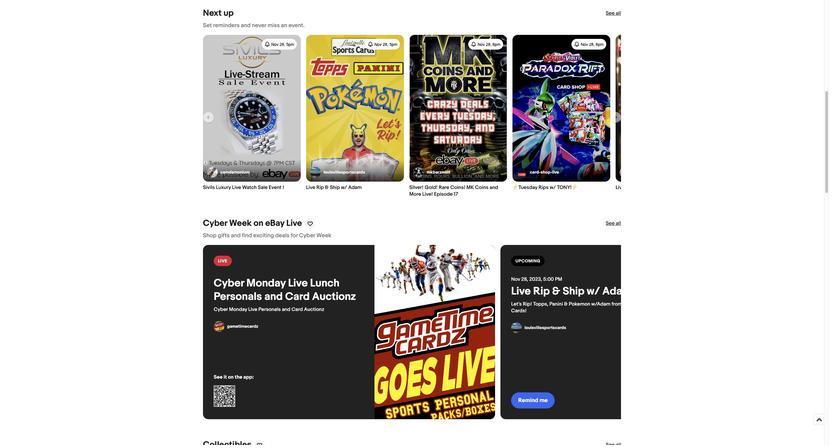 Task type: locate. For each thing, give the bounding box(es) containing it.
sivils
[[203, 184, 215, 191]]

live up for
[[286, 218, 302, 229]]

on right it
[[228, 374, 234, 381]]

nov 28, 6pm button
[[469, 39, 503, 50], [572, 39, 607, 50]]

and inside silver! gold! rare coins! mk coins and more live! episode 17
[[490, 184, 498, 191]]

0 vertical spatial see all link
[[606, 10, 621, 17]]

0 vertical spatial adam
[[348, 184, 362, 191]]

2 5pm from the left
[[390, 42, 398, 47]]

2 vertical spatial see
[[214, 374, 223, 381]]

&
[[325, 184, 329, 191], [552, 285, 561, 298], [564, 301, 568, 307]]

1 all from the top
[[616, 10, 621, 16]]

1 horizontal spatial nov 28, 6pm
[[581, 42, 604, 47]]

1 nov 28, 6pm button from the left
[[469, 39, 503, 50]]

silver! gold! rare coins! mk coins and more live! episode 17
[[410, 184, 498, 198]]

live!
[[423, 191, 433, 198]]

0 horizontal spatial 5pm
[[286, 42, 294, 47]]

1 horizontal spatial nov 28, 5pm button
[[365, 39, 400, 50]]

17
[[454, 191, 458, 198]]

1 horizontal spatial on
[[254, 218, 264, 229]]

see
[[606, 10, 615, 16], [606, 220, 615, 227], [214, 374, 223, 381]]

1 nov 28, 6pm from the left
[[478, 42, 501, 47]]

1 horizontal spatial nov 28, 6pm button
[[572, 39, 607, 50]]

reminders
[[213, 22, 240, 29]]

0 vertical spatial all
[[616, 10, 621, 16]]

1 see all link from the top
[[606, 10, 621, 17]]

5pm
[[286, 42, 294, 47], [390, 42, 398, 47]]

0 vertical spatial see all
[[606, 10, 621, 16]]

shop gifts and find exciting deals for cyber week
[[203, 232, 332, 239]]

live up the let's
[[511, 285, 531, 298]]

5:00
[[544, 276, 554, 283]]

0 vertical spatial louisvillesportscards
[[324, 170, 365, 175]]

louisville
[[624, 301, 645, 307]]

louisvillesportscards link
[[310, 167, 365, 178], [511, 323, 566, 333]]

1 5pm from the left
[[286, 42, 294, 47]]

louisvillesportscards link up live rip & ship w/ adam
[[310, 167, 365, 178]]

louisvillesportscards down topps,
[[525, 325, 566, 331]]

nov
[[271, 42, 279, 47], [375, 42, 382, 47], [478, 42, 485, 47], [581, 42, 588, 47], [511, 276, 520, 283]]

1 vertical spatial louisvillesportscards
[[525, 325, 566, 331]]

1 vertical spatial card
[[292, 306, 303, 313]]

1 see all from the top
[[606, 10, 621, 16]]

louisvillesportscards up live rip & ship w/ adam
[[324, 170, 365, 175]]

personals
[[214, 290, 262, 303], [259, 306, 281, 313]]

louisvillesportscards
[[324, 170, 365, 175], [525, 325, 566, 331]]

28, for adam
[[383, 42, 389, 47]]

rip up topps,
[[533, 285, 550, 298]]

and
[[241, 22, 251, 29], [490, 184, 498, 191], [231, 232, 241, 239], [264, 290, 283, 303], [282, 306, 291, 313]]

0 horizontal spatial louisvillesportscards link
[[310, 167, 365, 178]]

1 vertical spatial see
[[606, 220, 615, 227]]

1 nov 28, 5pm button from the left
[[262, 39, 297, 50]]

see all link for shop gifts and find exciting deals for cyber week
[[606, 220, 621, 227]]

louisvillesportscards link down topps,
[[511, 323, 566, 333]]

1 horizontal spatial 5pm
[[390, 42, 398, 47]]

1 vertical spatial see all
[[606, 220, 621, 227]]

0 horizontal spatial nov 28, 5pm button
[[262, 39, 297, 50]]

louisvillesportscards for louisvillesportscards image
[[324, 170, 365, 175]]

1 horizontal spatial adam
[[603, 285, 632, 298]]

2 nov 28, 5pm from the left
[[375, 42, 398, 47]]

qrcode image
[[214, 386, 235, 407]]

week right for
[[317, 232, 332, 239]]

next
[[203, 8, 222, 18]]

2 vertical spatial &
[[564, 301, 568, 307]]

0 vertical spatial &
[[325, 184, 329, 191]]

never
[[252, 22, 266, 29]]

28, for event
[[280, 42, 285, 47]]

monday
[[247, 277, 286, 290], [229, 306, 247, 313]]

with
[[626, 184, 636, 191]]

0 vertical spatial on
[[254, 218, 264, 229]]

0 vertical spatial ship
[[330, 184, 340, 191]]

2 see all link from the top
[[606, 220, 621, 227]]

from
[[612, 301, 623, 307]]

1 vertical spatial see all link
[[606, 220, 621, 227]]

1 horizontal spatial ship
[[563, 285, 585, 298]]

event
[[269, 184, 282, 191]]

live left watch at left
[[232, 184, 241, 191]]

all
[[616, 10, 621, 16], [616, 220, 621, 227]]

0 vertical spatial see
[[606, 10, 615, 16]]

set reminders and never miss an event.
[[203, 22, 305, 29]]

card
[[285, 290, 310, 303], [292, 306, 303, 313]]

coins!
[[451, 184, 466, 191]]

2 all from the top
[[616, 220, 621, 227]]

see all
[[606, 10, 621, 16], [606, 220, 621, 227]]

nov 28, 5pm button for adam
[[365, 39, 400, 50]]

1 horizontal spatial nov 28, 5pm
[[375, 42, 398, 47]]

nov 28, 6pm button for silver! gold! rare coins! mk coins and more live! episode 17
[[469, 39, 503, 50]]

0 horizontal spatial nov 28, 6pm button
[[469, 39, 503, 50]]

card-shop-live
[[530, 170, 559, 175]]

0 vertical spatial rip
[[317, 184, 324, 191]]

1 vertical spatial ship
[[563, 285, 585, 298]]

w/
[[341, 184, 347, 191], [550, 184, 556, 191], [587, 285, 600, 298]]

see all for shop gifts and find exciting deals for cyber week
[[606, 220, 621, 227]]

ship
[[330, 184, 340, 191], [563, 285, 585, 298]]

1 vertical spatial adam
[[603, 285, 632, 298]]

0 horizontal spatial on
[[228, 374, 234, 381]]

0 horizontal spatial rip
[[317, 184, 324, 191]]

mkbarzmint image
[[414, 167, 424, 178]]

topps,
[[533, 301, 549, 307]]

2 6pm from the left
[[596, 42, 604, 47]]

rip down louisvillesportscards image
[[317, 184, 324, 191]]

nov for event
[[271, 42, 279, 47]]

1 vertical spatial week
[[317, 232, 332, 239]]

1 vertical spatial louisvillesportscards link
[[511, 323, 566, 333]]

1 horizontal spatial louisvillesportscards link
[[511, 323, 566, 333]]

2 horizontal spatial w/
[[587, 285, 600, 298]]

1 nov 28, 5pm from the left
[[271, 42, 294, 47]]

nov for coins
[[478, 42, 485, 47]]

ebay
[[265, 218, 285, 229]]

2 nov 28, 6pm from the left
[[581, 42, 604, 47]]

on
[[254, 218, 264, 229], [228, 374, 234, 381]]

gold!
[[425, 184, 438, 191]]

0 horizontal spatial louisvillesportscards
[[324, 170, 365, 175]]

card-shop-live link
[[517, 167, 559, 178]]

week up find
[[229, 218, 252, 229]]

the
[[235, 374, 242, 381]]

1 vertical spatial all
[[616, 220, 621, 227]]

nov 28, 5pm for event
[[271, 42, 294, 47]]

6pm
[[493, 42, 501, 47], [596, 42, 604, 47]]

1 vertical spatial on
[[228, 374, 234, 381]]

sports
[[646, 301, 661, 307]]

rips
[[539, 184, 549, 191]]

⚡tuesday
[[513, 184, 538, 191]]

nov 28, 6pm
[[478, 42, 501, 47], [581, 42, 604, 47]]

adam
[[348, 184, 362, 191], [603, 285, 632, 298]]

live with burbank sportscards
[[616, 184, 685, 191]]

6pm for ⚡tuesday rips w/ tony!⚡
[[596, 42, 604, 47]]

1 horizontal spatial 6pm
[[596, 42, 604, 47]]

rare
[[439, 184, 450, 191]]

find
[[242, 232, 252, 239]]

!
[[283, 184, 284, 191]]

on up exciting at bottom
[[254, 218, 264, 229]]

1 6pm from the left
[[493, 42, 501, 47]]

1 vertical spatial rip
[[533, 285, 550, 298]]

28,
[[280, 42, 285, 47], [383, 42, 389, 47], [486, 42, 492, 47], [589, 42, 595, 47], [522, 276, 528, 283]]

cyber
[[203, 218, 227, 229], [299, 232, 315, 239], [214, 277, 244, 290], [214, 306, 228, 313]]

2 nov 28, 5pm button from the left
[[365, 39, 400, 50]]

nov 28, 5pm
[[271, 42, 294, 47], [375, 42, 398, 47]]

0 horizontal spatial 6pm
[[493, 42, 501, 47]]

2 see all from the top
[[606, 220, 621, 227]]

rip!
[[523, 301, 532, 307]]

1 horizontal spatial louisvillesportscards
[[525, 325, 566, 331]]

0 horizontal spatial nov 28, 6pm
[[478, 42, 501, 47]]

rip
[[317, 184, 324, 191], [533, 285, 550, 298]]

0 horizontal spatial w/
[[341, 184, 347, 191]]

0 horizontal spatial nov 28, 5pm
[[271, 42, 294, 47]]

shop
[[203, 232, 217, 239]]

0 vertical spatial louisvillesportscards link
[[310, 167, 365, 178]]

live left with at the right of the page
[[616, 184, 625, 191]]

1 horizontal spatial &
[[552, 285, 561, 298]]

see all link
[[606, 10, 621, 17], [606, 220, 621, 227]]

2 nov 28, 6pm button from the left
[[572, 39, 607, 50]]

ship inside nov 28, 2023, 5:00 pm live rip & ship w/ adam let's rip! topps, panini & pokemon w/adam from louisville sports cards!
[[563, 285, 585, 298]]

0 vertical spatial monday
[[247, 277, 286, 290]]

6pm for silver! gold! rare coins! mk coins and more live! episode 17
[[493, 42, 501, 47]]

1 horizontal spatial rip
[[533, 285, 550, 298]]

live
[[232, 184, 241, 191], [306, 184, 315, 191], [616, 184, 625, 191], [286, 218, 302, 229], [218, 259, 227, 264], [288, 277, 308, 290], [511, 285, 531, 298], [248, 306, 257, 313]]

week
[[229, 218, 252, 229], [317, 232, 332, 239]]

let's
[[511, 301, 522, 307]]

live down gifts
[[218, 259, 227, 264]]

live down louisvillesportscards image
[[306, 184, 315, 191]]

burbank
[[637, 184, 656, 191]]

all for shop gifts and find exciting deals for cyber week
[[616, 220, 621, 227]]

0 vertical spatial week
[[229, 218, 252, 229]]

nov 28, 6pm for silver! gold! rare coins! mk coins and more live! episode 17
[[478, 42, 501, 47]]



Task type: vqa. For each thing, say whether or not it's contained in the screenshot.


Task type: describe. For each thing, give the bounding box(es) containing it.
see for shop gifts and find exciting deals for cyber week
[[606, 220, 615, 227]]

lunch
[[310, 277, 340, 290]]

2023,
[[530, 276, 542, 283]]

sale
[[258, 184, 268, 191]]

cyber monday live lunch personals and card auctionz cyber monday live personals and card auctionz
[[214, 277, 356, 313]]

gametimecardz image
[[214, 321, 225, 332]]

louisvillesportscards image
[[511, 323, 522, 333]]

luxury
[[216, 184, 231, 191]]

up
[[224, 8, 234, 18]]

camdamonium image
[[207, 167, 218, 178]]

app:
[[244, 374, 254, 381]]

remind
[[519, 397, 539, 404]]

live
[[553, 170, 559, 175]]

all for set reminders and never miss an event.
[[616, 10, 621, 16]]

shop-
[[541, 170, 553, 175]]

gametimecardz
[[227, 324, 258, 329]]

see it on the app:
[[214, 374, 254, 381]]

louisvillesportscards image
[[310, 167, 321, 178]]

1 vertical spatial personals
[[259, 306, 281, 313]]

live up the gametimecardz
[[248, 306, 257, 313]]

remind me button
[[511, 393, 555, 409]]

next up
[[203, 8, 234, 18]]

set
[[203, 22, 212, 29]]

cyber week on ebay live
[[203, 218, 302, 229]]

louisvillesportscards for louisvillesportscards icon
[[525, 325, 566, 331]]

1 vertical spatial monday
[[229, 306, 247, 313]]

watch
[[242, 184, 257, 191]]

1 vertical spatial &
[[552, 285, 561, 298]]

0 horizontal spatial week
[[229, 218, 252, 229]]

on for it
[[228, 374, 234, 381]]

event.
[[289, 22, 305, 29]]

nov 28, 6pm for ⚡tuesday rips w/ tony!⚡
[[581, 42, 604, 47]]

camdamonium
[[221, 170, 250, 175]]

0 horizontal spatial &
[[325, 184, 329, 191]]

1 horizontal spatial week
[[317, 232, 332, 239]]

pokemon
[[569, 301, 591, 307]]

miss
[[268, 22, 280, 29]]

see all link for set reminders and never miss an event.
[[606, 10, 621, 17]]

tony!⚡
[[557, 184, 578, 191]]

remind me
[[519, 397, 548, 404]]

nov 28, 5pm for adam
[[375, 42, 398, 47]]

an
[[281, 22, 287, 29]]

0 vertical spatial auctionz
[[312, 290, 356, 303]]

⚡tuesday rips w/ tony!⚡
[[513, 184, 578, 191]]

0 vertical spatial card
[[285, 290, 310, 303]]

coins
[[475, 184, 489, 191]]

nov inside nov 28, 2023, 5:00 pm live rip & ship w/ adam let's rip! topps, panini & pokemon w/adam from louisville sports cards!
[[511, 276, 520, 283]]

1 vertical spatial auctionz
[[304, 306, 324, 313]]

episode
[[434, 191, 453, 198]]

camdamonium link
[[207, 167, 250, 178]]

rip inside nov 28, 2023, 5:00 pm live rip & ship w/ adam let's rip! topps, panini & pokemon w/adam from louisville sports cards!
[[533, 285, 550, 298]]

0 vertical spatial personals
[[214, 290, 262, 303]]

5pm for sivils luxury live watch sale event !
[[286, 42, 294, 47]]

live inside nov 28, 2023, 5:00 pm live rip & ship w/ adam let's rip! topps, panini & pokemon w/adam from louisville sports cards!
[[511, 285, 531, 298]]

live with burbank sportscards link
[[616, 35, 714, 191]]

for
[[291, 232, 298, 239]]

nov 28, 2023, 5:00 pm live rip & ship w/ adam let's rip! topps, panini & pokemon w/adam from louisville sports cards!
[[511, 276, 663, 314]]

gametimecardz link
[[214, 321, 258, 332]]

more
[[410, 191, 421, 198]]

28, for coins
[[486, 42, 492, 47]]

see all for set reminders and never miss an event.
[[606, 10, 621, 16]]

see for set reminders and never miss an event.
[[606, 10, 615, 16]]

on for week
[[254, 218, 264, 229]]

sportscards
[[657, 184, 685, 191]]

card-
[[530, 170, 541, 175]]

silver!
[[410, 184, 424, 191]]

mkbarzmint link
[[414, 167, 451, 178]]

28, inside nov 28, 2023, 5:00 pm live rip & ship w/ adam let's rip! topps, panini & pokemon w/adam from louisville sports cards!
[[522, 276, 528, 283]]

me
[[540, 397, 548, 404]]

mkbarzmint
[[427, 170, 451, 175]]

pm
[[555, 276, 563, 283]]

5pm for live rip & ship w/ adam
[[390, 42, 398, 47]]

1 horizontal spatial w/
[[550, 184, 556, 191]]

nov for adam
[[375, 42, 382, 47]]

panini
[[550, 301, 563, 307]]

cards!
[[511, 308, 527, 314]]

upcoming
[[516, 259, 541, 264]]

sivils luxury live watch sale event !
[[203, 184, 284, 191]]

mk
[[467, 184, 474, 191]]

exciting
[[253, 232, 274, 239]]

0 horizontal spatial ship
[[330, 184, 340, 191]]

cyber monday live lunch personals and card auctionz image
[[375, 245, 495, 419]]

live rip & ship w/ adam
[[306, 184, 362, 191]]

gifts
[[218, 232, 230, 239]]

w/ inside nov 28, 2023, 5:00 pm live rip & ship w/ adam let's rip! topps, panini & pokemon w/adam from louisville sports cards!
[[587, 285, 600, 298]]

0 horizontal spatial adam
[[348, 184, 362, 191]]

nov 28, 6pm button for ⚡tuesday rips w/ tony!⚡
[[572, 39, 607, 50]]

adam inside nov 28, 2023, 5:00 pm live rip & ship w/ adam let's rip! topps, panini & pokemon w/adam from louisville sports cards!
[[603, 285, 632, 298]]

card shop live image
[[517, 167, 528, 178]]

nov 28, 5pm button for event
[[262, 39, 297, 50]]

live left lunch
[[288, 277, 308, 290]]

2 horizontal spatial &
[[564, 301, 568, 307]]

it
[[224, 374, 227, 381]]

w/adam
[[592, 301, 611, 307]]

deals
[[275, 232, 290, 239]]



